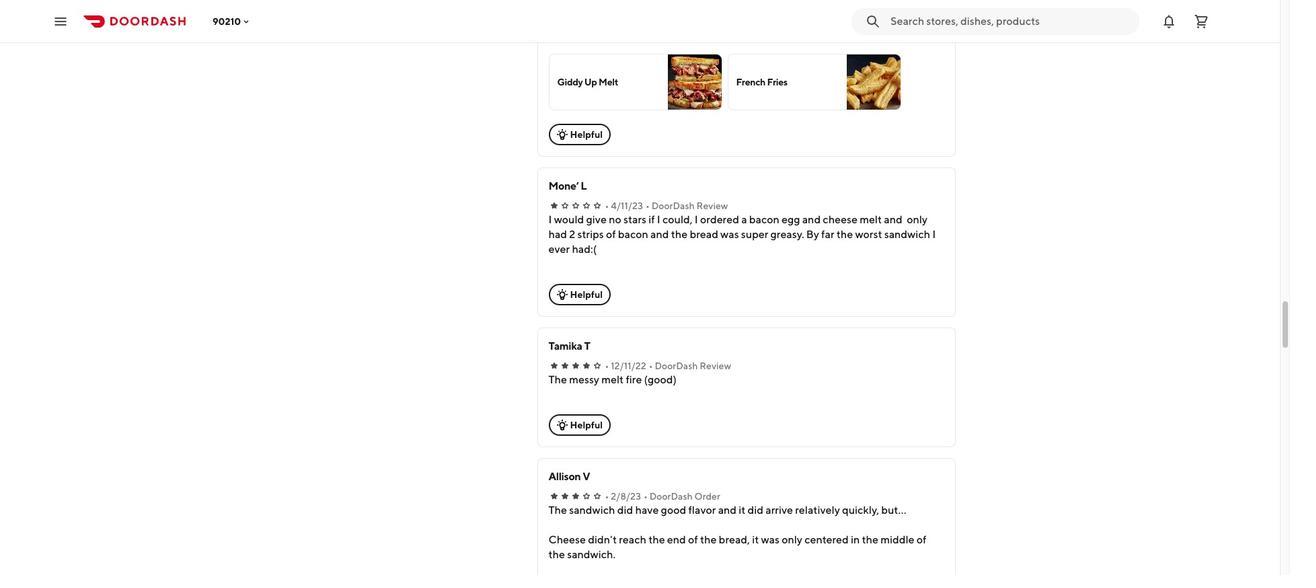 Task type: locate. For each thing, give the bounding box(es) containing it.
2 helpful button from the top
[[549, 284, 611, 305]]

helpful button up t
[[549, 284, 611, 305]]

giddy up melt button
[[549, 54, 722, 110]]

helpful for l
[[570, 289, 603, 300]]

review for l
[[697, 201, 728, 211]]

helpful button for tamika
[[549, 414, 611, 436]]

•
[[605, 201, 609, 211], [646, 201, 650, 211], [605, 361, 609, 371], [649, 361, 653, 371], [605, 491, 609, 502], [644, 491, 648, 502]]

notification bell image
[[1161, 13, 1178, 29]]

helpful up v
[[570, 420, 603, 431]]

helpful
[[570, 129, 603, 140], [570, 289, 603, 300], [570, 420, 603, 431]]

allison
[[549, 470, 581, 483]]

1 helpful button from the top
[[549, 124, 611, 145]]

tamika t
[[549, 340, 590, 353]]

2 helpful from the top
[[570, 289, 603, 300]]

doordash for tamika t
[[655, 361, 698, 371]]

up
[[585, 77, 597, 87]]

90210
[[213, 16, 241, 27]]

1 helpful from the top
[[570, 129, 603, 140]]

order
[[695, 491, 721, 502]]

doordash
[[652, 201, 695, 211], [655, 361, 698, 371], [650, 491, 693, 502]]

doordash left order
[[650, 491, 693, 502]]

0 vertical spatial review
[[697, 201, 728, 211]]

giddy up melt
[[557, 77, 618, 87]]

helpful up l
[[570, 129, 603, 140]]

review
[[697, 201, 728, 211], [700, 361, 731, 371]]

3 helpful button from the top
[[549, 414, 611, 436]]

helpful up t
[[570, 289, 603, 300]]

3 helpful from the top
[[570, 420, 603, 431]]

1 vertical spatial helpful button
[[549, 284, 611, 305]]

1 vertical spatial review
[[700, 361, 731, 371]]

1 vertical spatial helpful
[[570, 289, 603, 300]]

2/8/23
[[611, 491, 641, 502]]

french fries
[[736, 77, 788, 87]]

1 vertical spatial doordash
[[655, 361, 698, 371]]

open menu image
[[52, 13, 69, 29]]

doordash right 12/11/22
[[655, 361, 698, 371]]

helpful button
[[549, 124, 611, 145], [549, 284, 611, 305], [549, 414, 611, 436]]

helpful button up l
[[549, 124, 611, 145]]

• left 12/11/22
[[605, 361, 609, 371]]

helpful button up v
[[549, 414, 611, 436]]

0 items, open order cart image
[[1194, 13, 1210, 29]]

2 vertical spatial doordash
[[650, 491, 693, 502]]

2 vertical spatial helpful
[[570, 420, 603, 431]]

0 vertical spatial helpful
[[570, 129, 603, 140]]

0 vertical spatial doordash
[[652, 201, 695, 211]]

doordash for mone' l
[[652, 201, 695, 211]]

mone' l
[[549, 180, 587, 192]]

doordash right 4/11/23
[[652, 201, 695, 211]]

• 4/11/23 • doordash review
[[605, 201, 728, 211]]

mone'
[[549, 180, 579, 192]]

• 2/8/23 • doordash order
[[605, 491, 721, 502]]

0 vertical spatial helpful button
[[549, 124, 611, 145]]

2 vertical spatial helpful button
[[549, 414, 611, 436]]



Task type: describe. For each thing, give the bounding box(es) containing it.
doordash for allison v
[[650, 491, 693, 502]]

t
[[584, 340, 590, 353]]

french
[[736, 77, 766, 87]]

• right 2/8/23
[[644, 491, 648, 502]]

90210 button
[[213, 16, 252, 27]]

helpful button for mone'
[[549, 284, 611, 305]]

french fries image
[[847, 55, 901, 110]]

v
[[583, 470, 590, 483]]

review for t
[[700, 361, 731, 371]]

• 12/11/22 • doordash review
[[605, 361, 731, 371]]

tamika
[[549, 340, 582, 353]]

fries
[[767, 77, 788, 87]]

helpful for t
[[570, 420, 603, 431]]

• right 12/11/22
[[649, 361, 653, 371]]

melt
[[599, 77, 618, 87]]

giddy
[[557, 77, 583, 87]]

12/11/22
[[611, 361, 646, 371]]

french fries button
[[728, 54, 901, 110]]

l
[[581, 180, 587, 192]]

• left 4/11/23
[[605, 201, 609, 211]]

Store search: begin typing to search for stores available on DoorDash text field
[[891, 14, 1132, 29]]

allison v
[[549, 470, 590, 483]]

4/11/23
[[611, 201, 643, 211]]

• right 4/11/23
[[646, 201, 650, 211]]

giddy up melt image
[[668, 55, 722, 110]]

• left 2/8/23
[[605, 491, 609, 502]]



Task type: vqa. For each thing, say whether or not it's contained in the screenshot.
'DoorDash' for Allison V
yes



